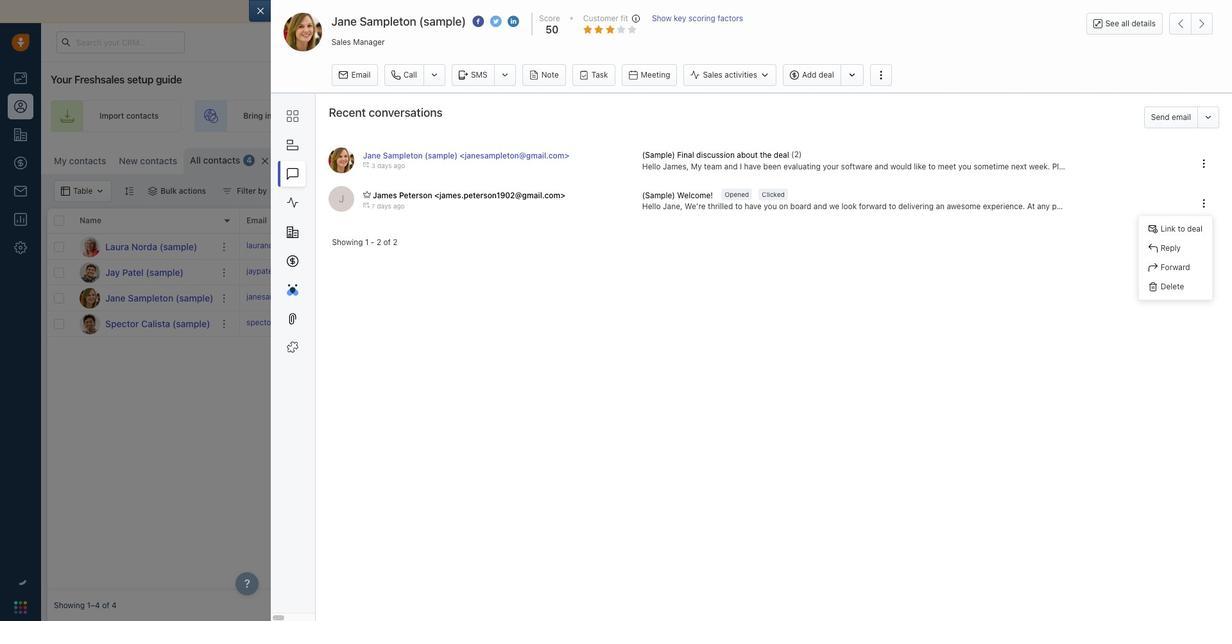 Task type: vqa. For each thing, say whether or not it's contained in the screenshot.
'Ends'
no



Task type: describe. For each thing, give the bounding box(es) containing it.
freshworks switcher image
[[14, 601, 27, 614]]

invite
[[410, 111, 430, 121]]

filter by
[[237, 186, 267, 196]]

improve
[[395, 6, 430, 17]]

0 vertical spatial jane sampleton (sample)
[[332, 15, 466, 28]]

email inside email button
[[351, 70, 371, 80]]

customize table
[[971, 154, 1031, 164]]

(sample) welcome!
[[643, 190, 713, 200]]

showing for showing 1–4 of 4
[[54, 601, 85, 611]]

days for (sample) welcome!
[[377, 202, 392, 210]]

and
[[489, 6, 504, 17]]

details
[[1132, 19, 1156, 28]]

(sample) for spector calista (sample) link
[[173, 318, 210, 329]]

1 2 from the left
[[377, 238, 381, 247]]

team
[[451, 111, 469, 121]]

container_wx8msf4aqz5i3rn1 image for filter by button
[[223, 187, 232, 196]]

2 horizontal spatial deal
[[1188, 224, 1203, 234]]

show key scoring factors
[[652, 13, 743, 23]]

container_wx8msf4aqz5i3rn1 image
[[148, 187, 157, 196]]

meeting button
[[622, 64, 678, 86]]

12 more... button
[[281, 152, 343, 170]]

contacts for new
[[140, 155, 177, 166]]

customize
[[971, 154, 1011, 164]]

deal inside button
[[819, 70, 834, 80]]

0 horizontal spatial email
[[247, 216, 267, 226]]

email inside the send email button
[[1172, 112, 1192, 122]]

clicked
[[762, 191, 785, 199]]

jay patel (sample) link
[[105, 266, 184, 279]]

final
[[677, 151, 694, 160]]

sms button
[[452, 64, 494, 86]]

1
[[365, 238, 369, 247]]

key
[[674, 13, 687, 23]]

press space to select this row. row containing jane sampleton (sample)
[[48, 286, 240, 311]]

2 2 from the left
[[393, 238, 398, 247]]

1 vertical spatial to
[[1178, 224, 1186, 234]]

janesampleton@gmail.com link
[[247, 291, 344, 305]]

(sample) final discussion about the deal link
[[643, 150, 792, 161]]

call link
[[384, 64, 424, 86]]

linkedin circled image
[[508, 15, 519, 28]]

Search your CRM... text field
[[56, 31, 185, 53]]

-
[[371, 238, 375, 247]]

link
[[1161, 224, 1176, 234]]

website
[[274, 111, 303, 121]]

press space to select this row. row containing janesampleton@gmail.com
[[240, 286, 1226, 311]]

outgoing image
[[363, 202, 370, 208]]

my contacts
[[54, 155, 106, 166]]

task
[[592, 70, 608, 80]]

2-
[[537, 6, 547, 17]]

customer
[[583, 13, 619, 23]]

(sample) final discussion about the deal (2)
[[643, 150, 802, 160]]

laura norda (sample)
[[105, 241, 197, 252]]

filter by button
[[214, 180, 275, 202]]

actions
[[179, 186, 206, 196]]

in
[[265, 111, 272, 121]]

forward
[[1161, 263, 1191, 273]]

import contacts
[[100, 111, 159, 121]]

freshsales
[[74, 74, 125, 85]]

row group containing laura norda (sample)
[[48, 234, 240, 337]]

conversations
[[369, 106, 443, 119]]

spector calista (sample) link
[[105, 317, 210, 330]]

data
[[777, 6, 796, 17]]

dialog containing jane sampleton (sample)
[[249, 0, 1233, 621]]

peterson
[[399, 191, 432, 201]]

container_wx8msf4aqz5i3rn1 image for customize table button at the top right of the page
[[959, 155, 968, 164]]

sales for sales manager
[[332, 37, 351, 47]]

score 50
[[539, 13, 560, 35]]

discussion
[[697, 151, 735, 160]]

all contacts link
[[190, 154, 240, 167]]

(sample) for jay patel (sample) link
[[146, 267, 184, 278]]

<james.peterson1902@gmail.com>
[[435, 191, 566, 201]]

add for add contact
[[1175, 154, 1189, 164]]

new
[[119, 155, 138, 166]]

your
[[51, 74, 72, 85]]

⌘
[[349, 156, 356, 166]]

sms
[[471, 70, 488, 80]]

l image
[[80, 237, 100, 257]]

jane sampleton (sample) <janesampleton@gmail.com> link
[[363, 151, 570, 161]]

press space to select this row. row containing jay patel (sample)
[[48, 260, 240, 286]]

see all details button
[[1087, 13, 1163, 35]]

7
[[372, 202, 375, 210]]

7 days ago
[[372, 202, 405, 210]]

j image for jay patel (sample)
[[80, 262, 100, 283]]

calista
[[141, 318, 170, 329]]

1 vertical spatial sampleton
[[383, 151, 423, 161]]

jay patel (sample)
[[105, 267, 184, 278]]

send email
[[1152, 112, 1192, 122]]

setup
[[127, 74, 154, 85]]

name row
[[48, 209, 240, 234]]

ago for (sample) final discussion about the deal
[[394, 162, 405, 170]]

jane sampleton (sample) inside press space to select this row. row
[[105, 292, 213, 303]]

more...
[[309, 156, 336, 166]]

0 horizontal spatial import
[[100, 111, 124, 121]]

opened
[[725, 191, 749, 199]]

invite your team
[[410, 111, 469, 121]]

import all your sales data link
[[689, 6, 798, 17]]

0 horizontal spatial 4
[[112, 601, 117, 611]]

(2)
[[792, 150, 802, 159]]

guide
[[156, 74, 182, 85]]

contacts for import
[[126, 111, 159, 121]]

0 horizontal spatial email
[[599, 6, 622, 17]]

invite your team link
[[361, 100, 492, 132]]

name
[[80, 216, 101, 226]]

50
[[546, 24, 559, 35]]

send email button
[[1145, 107, 1198, 128]]

(sample) welcome! button
[[643, 190, 715, 201]]

send
[[1152, 112, 1170, 122]]

score
[[539, 13, 560, 23]]

laura
[[105, 241, 129, 252]]

days for (sample) final discussion about the deal
[[378, 162, 392, 170]]

bulk actions
[[161, 186, 206, 196]]

(sample) for jane sampleton (sample) link
[[176, 292, 213, 303]]

note button
[[522, 64, 566, 86]]

press space to select this row. row containing laura norda (sample)
[[48, 234, 240, 260]]

(sample) left facebook circled icon
[[419, 15, 466, 28]]



Task type: locate. For each thing, give the bounding box(es) containing it.
grid containing laura norda (sample)
[[48, 207, 1226, 591]]

0 horizontal spatial of
[[102, 601, 110, 611]]

0 vertical spatial 4
[[247, 156, 252, 165]]

0 vertical spatial sales
[[332, 37, 351, 47]]

of
[[588, 6, 597, 17], [384, 238, 391, 247], [102, 601, 110, 611]]

1 horizontal spatial jane
[[332, 15, 357, 28]]

2 horizontal spatial of
[[588, 6, 597, 17]]

(sample)
[[419, 15, 466, 28], [425, 151, 458, 161], [160, 241, 197, 252], [146, 267, 184, 278], [176, 292, 213, 303], [173, 318, 210, 329]]

contacts for all
[[203, 155, 240, 166]]

table
[[1013, 154, 1031, 164]]

2 vertical spatial jane
[[105, 292, 126, 303]]

factors
[[718, 13, 743, 23]]

press space to select this row. row containing lauranordasample@gmail.com
[[240, 234, 1226, 260]]

all inside button
[[1122, 19, 1130, 28]]

0 vertical spatial import
[[689, 6, 717, 17]]

2 (sample) from the top
[[643, 190, 675, 200]]

2 vertical spatial of
[[102, 601, 110, 611]]

1 horizontal spatial deal
[[819, 70, 834, 80]]

sampleton down jay patel (sample) link
[[128, 292, 173, 303]]

email down "filter by"
[[247, 216, 267, 226]]

showing left 1
[[332, 238, 363, 247]]

(sample) right the norda
[[160, 241, 197, 252]]

1 horizontal spatial to
[[1178, 224, 1186, 234]]

days right 3
[[378, 162, 392, 170]]

container_wx8msf4aqz5i3rn1 image left filter in the top of the page
[[223, 187, 232, 196]]

your for team
[[432, 111, 449, 121]]

1 horizontal spatial your
[[432, 111, 449, 121]]

my contacts button
[[48, 148, 113, 174], [54, 155, 106, 166]]

conversations.
[[624, 6, 686, 17]]

j image left jay
[[80, 262, 100, 283]]

1 vertical spatial (sample)
[[643, 190, 675, 200]]

jane inside press space to select this row. row
[[105, 292, 126, 303]]

(sample) welcome! link
[[643, 190, 715, 201]]

1 row group from the left
[[48, 234, 240, 337]]

0 vertical spatial container_wx8msf4aqz5i3rn1 image
[[959, 155, 968, 164]]

call
[[404, 70, 417, 80]]

0 vertical spatial days
[[378, 162, 392, 170]]

sampleton
[[360, 15, 417, 28], [383, 151, 423, 161], [128, 292, 173, 303]]

2 vertical spatial sampleton
[[128, 292, 173, 303]]

0 horizontal spatial your
[[328, 6, 347, 17]]

sampleton up manager
[[360, 15, 417, 28]]

note
[[542, 70, 559, 80]]

twitter circled image
[[490, 15, 502, 28]]

0 vertical spatial to
[[385, 6, 393, 17]]

patel
[[122, 267, 144, 278]]

recent
[[329, 106, 366, 119]]

4167348672 link
[[343, 240, 389, 254]]

ago right 3
[[394, 162, 405, 170]]

s image
[[80, 314, 100, 334]]

0 horizontal spatial sales
[[332, 37, 351, 47]]

press space to select this row. row containing spector calista (sample)
[[48, 311, 240, 337]]

spectorcalista@gmail.com
[[247, 318, 342, 327]]

connect your mailbox link
[[290, 6, 385, 17]]

1 vertical spatial email
[[247, 216, 267, 226]]

the
[[760, 151, 772, 160]]

50 button
[[543, 24, 559, 35]]

jaypatelsample@gmail.com link
[[247, 266, 345, 279]]

1 vertical spatial 4
[[112, 601, 117, 611]]

sampleton up 3 days ago
[[383, 151, 423, 161]]

incoming image
[[363, 162, 370, 168]]

days down james
[[377, 202, 392, 210]]

1 horizontal spatial of
[[384, 238, 391, 247]]

deal
[[819, 70, 834, 80], [774, 151, 789, 160], [1188, 224, 1203, 234]]

1 vertical spatial jane sampleton (sample)
[[105, 292, 213, 303]]

connect your mailbox to improve deliverability and enable 2-way sync of email conversations. import all your sales data
[[290, 6, 796, 17]]

1 horizontal spatial email
[[1172, 112, 1192, 122]]

j image
[[80, 262, 100, 283], [80, 288, 100, 308]]

0 vertical spatial of
[[588, 6, 597, 17]]

contacts right all
[[203, 155, 240, 166]]

2 vertical spatial deal
[[1188, 224, 1203, 234]]

add
[[803, 70, 817, 80], [1175, 154, 1189, 164]]

scoring
[[689, 13, 716, 23]]

1 horizontal spatial all
[[1122, 19, 1130, 28]]

bulk actions button
[[140, 180, 214, 202]]

contacts down setup
[[126, 111, 159, 121]]

of right 1–4
[[102, 601, 110, 611]]

norda
[[131, 241, 157, 252]]

lauranordasample@gmail.com link
[[247, 240, 356, 254]]

4 up "filter by"
[[247, 156, 252, 165]]

press space to select this row. row
[[48, 234, 240, 260], [240, 234, 1226, 260], [48, 260, 240, 286], [240, 260, 1226, 286], [48, 286, 240, 311], [240, 286, 1226, 311], [48, 311, 240, 337], [240, 311, 1226, 337]]

add deal button
[[783, 64, 841, 86]]

jane sampleton (sample) link
[[105, 292, 213, 305]]

all contacts 4
[[190, 155, 252, 166]]

0 horizontal spatial container_wx8msf4aqz5i3rn1 image
[[223, 187, 232, 196]]

bring in website leads
[[243, 111, 325, 121]]

all
[[190, 155, 201, 166]]

j image up s "icon"
[[80, 288, 100, 308]]

laura norda (sample) link
[[105, 240, 197, 253]]

j image for jane sampleton (sample)
[[80, 288, 100, 308]]

sync
[[566, 6, 586, 17]]

0 vertical spatial sampleton
[[360, 15, 417, 28]]

see
[[1106, 19, 1120, 28]]

1 horizontal spatial import
[[689, 6, 717, 17]]

to right "mailbox"
[[385, 6, 393, 17]]

0 horizontal spatial deal
[[774, 151, 789, 160]]

show key scoring factors link
[[652, 13, 743, 37]]

0 horizontal spatial all
[[719, 6, 729, 17]]

your left sales
[[731, 6, 750, 17]]

ago for (sample) welcome!
[[393, 202, 405, 210]]

task button
[[573, 64, 615, 86]]

4 right 1–4
[[112, 601, 117, 611]]

sales activities
[[703, 70, 758, 80]]

janesampleton@gmail.com
[[247, 292, 344, 302]]

showing left 1–4
[[54, 601, 85, 611]]

container_wx8msf4aqz5i3rn1 image
[[959, 155, 968, 164], [223, 187, 232, 196]]

customize table button
[[951, 148, 1040, 170]]

close image
[[1213, 8, 1220, 15]]

(sample) for (sample) final discussion about the deal (2)
[[643, 151, 675, 160]]

1 vertical spatial ago
[[393, 202, 405, 210]]

(sample) final discussion about the deal button
[[643, 150, 792, 161]]

way
[[547, 6, 564, 17]]

sales
[[753, 6, 774, 17]]

container_wx8msf4aqz5i3rn1 image inside filter by button
[[223, 187, 232, 196]]

jane sampleton (sample) up manager
[[332, 15, 466, 28]]

leads
[[305, 111, 325, 121]]

of right sync
[[588, 6, 597, 17]]

all right see
[[1122, 19, 1130, 28]]

1 vertical spatial showing
[[54, 601, 85, 611]]

0 vertical spatial deal
[[819, 70, 834, 80]]

4 inside all contacts 4
[[247, 156, 252, 165]]

0 vertical spatial add
[[803, 70, 817, 80]]

deal inside (sample) final discussion about the deal (2)
[[774, 151, 789, 160]]

bulk
[[161, 186, 177, 196]]

2 j image from the top
[[80, 288, 100, 308]]

recent conversations
[[329, 106, 443, 119]]

dialog
[[249, 0, 1233, 621]]

(sample) inside button
[[643, 190, 675, 200]]

spector calista (sample)
[[105, 318, 210, 329]]

1 j image from the top
[[80, 262, 100, 283]]

12
[[299, 156, 307, 166]]

0 horizontal spatial add
[[803, 70, 817, 80]]

your left "mailbox"
[[328, 6, 347, 17]]

your left team
[[432, 111, 449, 121]]

facebook circled image
[[473, 15, 484, 28]]

jane up sales manager on the top left of page
[[332, 15, 357, 28]]

activities
[[725, 70, 758, 80]]

add for add deal
[[803, 70, 817, 80]]

all right scoring
[[719, 6, 729, 17]]

1 vertical spatial add
[[1175, 154, 1189, 164]]

call button
[[384, 64, 424, 86]]

2 horizontal spatial your
[[731, 6, 750, 17]]

1 vertical spatial days
[[377, 202, 392, 210]]

1 horizontal spatial add
[[1175, 154, 1189, 164]]

to right link
[[1178, 224, 1186, 234]]

0 vertical spatial showing
[[332, 238, 363, 247]]

import down your freshsales setup guide
[[100, 111, 124, 121]]

1 vertical spatial all
[[1122, 19, 1130, 28]]

1 horizontal spatial 4
[[247, 156, 252, 165]]

your for mailbox
[[328, 6, 347, 17]]

1 vertical spatial of
[[384, 238, 391, 247]]

0 vertical spatial ago
[[394, 162, 405, 170]]

contact
[[1191, 154, 1220, 164]]

add deal
[[803, 70, 834, 80]]

jay
[[105, 267, 120, 278]]

fit
[[621, 13, 628, 23]]

2 horizontal spatial jane
[[363, 151, 381, 161]]

add inside add contact button
[[1175, 154, 1189, 164]]

0 horizontal spatial jane sampleton (sample)
[[105, 292, 213, 303]]

0 horizontal spatial showing
[[54, 601, 85, 611]]

1 horizontal spatial container_wx8msf4aqz5i3rn1 image
[[959, 155, 968, 164]]

1 horizontal spatial sales
[[703, 70, 723, 80]]

(sample) down invite your team at the top left of page
[[425, 151, 458, 161]]

(sample) inside (sample) final discussion about the deal (2)
[[643, 151, 675, 160]]

row group
[[48, 234, 240, 337], [240, 234, 1226, 337]]

1 vertical spatial container_wx8msf4aqz5i3rn1 image
[[223, 187, 232, 196]]

0 horizontal spatial 2
[[377, 238, 381, 247]]

1 vertical spatial j image
[[80, 288, 100, 308]]

1 vertical spatial deal
[[774, 151, 789, 160]]

(sample) up spector calista (sample)
[[176, 292, 213, 303]]

0 vertical spatial email
[[351, 70, 371, 80]]

new contacts button
[[113, 148, 184, 174], [119, 155, 177, 166]]

grid
[[48, 207, 1226, 591]]

import contacts link
[[51, 100, 182, 132]]

showing 1 - 2 of 2
[[332, 238, 398, 247]]

jane down jay
[[105, 292, 126, 303]]

(sample) inside 'link'
[[160, 241, 197, 252]]

1–4
[[87, 601, 100, 611]]

filter
[[237, 186, 256, 196]]

3 days ago
[[372, 162, 405, 170]]

0 vertical spatial j image
[[80, 262, 100, 283]]

(sample) left final
[[643, 151, 675, 160]]

all
[[719, 6, 729, 17], [1122, 19, 1130, 28]]

showing for showing 1 - 2 of 2
[[332, 238, 363, 247]]

(sample) left the welcome!
[[643, 190, 675, 200]]

press space to select this row. row containing spectorcalista@gmail.com
[[240, 311, 1226, 337]]

email right the send
[[1172, 112, 1192, 122]]

contacts right the new
[[140, 155, 177, 166]]

0 vertical spatial jane
[[332, 15, 357, 28]]

james
[[373, 191, 397, 201]]

0 vertical spatial email
[[599, 6, 622, 17]]

press space to select this row. row containing jaypatelsample@gmail.com
[[240, 260, 1226, 286]]

(sample) up jane sampleton (sample) link
[[146, 267, 184, 278]]

of right -
[[384, 238, 391, 247]]

contacts right "my"
[[69, 155, 106, 166]]

cell
[[433, 234, 529, 259], [529, 234, 625, 259], [625, 234, 722, 259], [722, 234, 818, 259], [818, 234, 914, 259], [914, 234, 1011, 259], [1011, 234, 1226, 259], [336, 260, 433, 285], [433, 260, 529, 285], [529, 260, 625, 285], [625, 260, 722, 285], [722, 260, 818, 285], [818, 260, 914, 285], [914, 260, 1011, 285], [1011, 260, 1226, 285], [336, 286, 433, 311], [433, 286, 529, 311], [529, 286, 625, 311], [625, 286, 722, 311], [722, 286, 818, 311], [818, 286, 914, 311], [914, 286, 1011, 311], [1011, 286, 1226, 311], [336, 311, 433, 336], [433, 311, 529, 336], [529, 311, 625, 336], [625, 311, 722, 336], [722, 311, 818, 336], [818, 311, 914, 336], [914, 311, 1011, 336], [1011, 311, 1226, 336]]

sales left activities
[[703, 70, 723, 80]]

1 vertical spatial jane
[[363, 151, 381, 161]]

reply
[[1161, 244, 1181, 253]]

manager
[[353, 37, 385, 47]]

link to deal
[[1161, 224, 1203, 234]]

contacts for my
[[69, 155, 106, 166]]

container_wx8msf4aqz5i3rn1 image left customize
[[959, 155, 968, 164]]

import right key
[[689, 6, 717, 17]]

1 vertical spatial import
[[100, 111, 124, 121]]

mailbox
[[349, 6, 382, 17]]

deliverability
[[432, 6, 486, 17]]

1 (sample) from the top
[[643, 151, 675, 160]]

(sample) for laura norda (sample) 'link'
[[160, 241, 197, 252]]

james peterson <james.peterson1902@gmail.com>
[[373, 191, 566, 201]]

0 vertical spatial all
[[719, 6, 729, 17]]

3
[[372, 162, 376, 170]]

sales left manager
[[332, 37, 351, 47]]

delete
[[1161, 282, 1185, 292]]

(sample) for (sample) welcome!
[[643, 190, 675, 200]]

row group containing lauranordasample@gmail.com
[[240, 234, 1226, 337]]

email right sync
[[599, 6, 622, 17]]

0 horizontal spatial to
[[385, 6, 393, 17]]

0 horizontal spatial jane
[[105, 292, 126, 303]]

days
[[378, 162, 392, 170], [377, 202, 392, 210]]

jane sampleton (sample) up spector calista (sample)
[[105, 292, 213, 303]]

connect
[[290, 6, 326, 17]]

1 horizontal spatial jane sampleton (sample)
[[332, 15, 466, 28]]

1 horizontal spatial email
[[351, 70, 371, 80]]

sales for sales activities
[[703, 70, 723, 80]]

container_wx8msf4aqz5i3rn1 image inside customize table button
[[959, 155, 968, 164]]

1 horizontal spatial 2
[[393, 238, 398, 247]]

email down sales manager on the top left of page
[[351, 70, 371, 80]]

add inside add deal button
[[803, 70, 817, 80]]

1 vertical spatial email
[[1172, 112, 1192, 122]]

jane up 3
[[363, 151, 381, 161]]

1 vertical spatial sales
[[703, 70, 723, 80]]

ago down james
[[393, 202, 405, 210]]

(sample) right calista
[[173, 318, 210, 329]]

welcome!
[[677, 190, 713, 200]]

o
[[358, 156, 364, 166]]

1 horizontal spatial showing
[[332, 238, 363, 247]]

4167348672
[[343, 241, 389, 250]]

2 row group from the left
[[240, 234, 1226, 337]]

0 vertical spatial (sample)
[[643, 151, 675, 160]]



